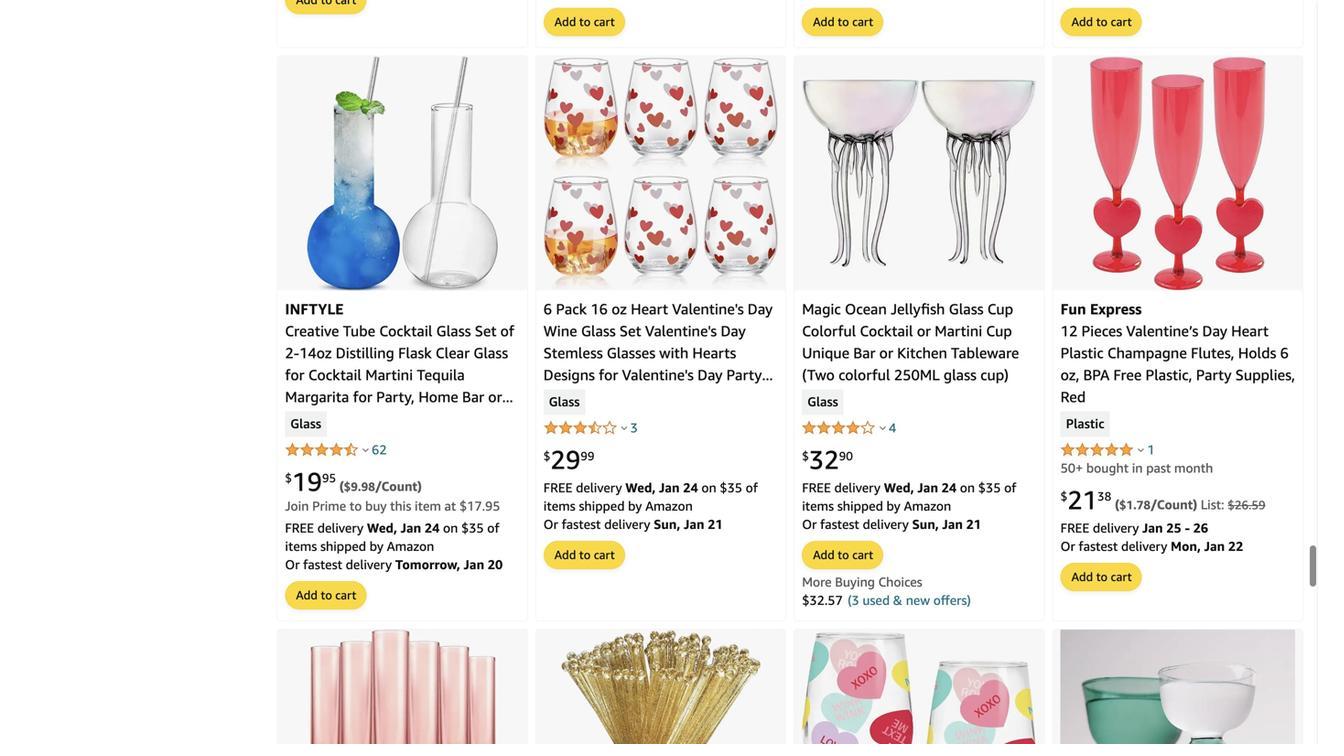 Task type: vqa. For each thing, say whether or not it's contained in the screenshot.
All
no



Task type: describe. For each thing, give the bounding box(es) containing it.
champagne
[[1108, 344, 1187, 362]]

wine
[[544, 322, 577, 340]]

heart inside 6 pack 16 oz heart valentine's day wine glass set valentine's day stemless glasses with hearts designs for valentine's day party and celebrations valentine's day gift
[[631, 300, 668, 318]]

mon,
[[1171, 539, 1201, 554]]

amazon for 32
[[904, 499, 951, 514]]

magic ocean jellyfish glass cup colorful cocktail or martini cup unique bar or kitchen tableware (two colorful 250ml glass... image
[[802, 79, 1037, 268]]

on for 29
[[702, 480, 717, 495]]

free for 3
[[544, 480, 573, 495]]

24 for 29
[[683, 480, 698, 495]]

50+ bought in past month
[[1061, 461, 1213, 476]]

$1.78
[[1120, 498, 1151, 512]]

25
[[1167, 521, 1182, 536]]

62 link
[[372, 442, 387, 457]]

6 inside 6 pack 16 oz heart valentine's day wine glass set valentine's day stemless glasses with hearts designs for valentine's day party and celebrations valentine's day gift
[[544, 300, 552, 318]]

unique
[[802, 344, 850, 362]]

0 horizontal spatial by
[[370, 539, 384, 554]]

22
[[1228, 539, 1243, 554]]

6 pack 16 oz heart valentine's day wine glass set valentine's day stemless glasses with hearts designs for valentine's day party and celebrations valentine's day gift link
[[544, 300, 773, 428]]

holds
[[1238, 344, 1277, 362]]

plastic inside fun express 12 pieces valentine's day heart plastic champagne flutes, holds 6 oz, bpa free plastic, party supplies, red
[[1061, 344, 1104, 362]]

on $35 of items shipped by amazon for 32
[[802, 480, 1017, 514]]

$ 21 38 ( $1.78 /count) list: $26.59 free delivery jan 25 - 26 or fastest delivery mon, jan 22
[[1061, 485, 1266, 554]]

celebrations
[[572, 388, 656, 406]]

0 horizontal spatial for
[[285, 366, 305, 384]]

creative
[[285, 322, 339, 340]]

maxcheck 6 pack 16 oz heart valentine's day wine glass set valentine's day stemless glasses with hearts designs for valent... image
[[544, 58, 778, 289]]

magic ocean jellyfish glass cup colorful cocktail or martini cup unique bar or kitchen tableware (two colorful 250ml glass cup) link
[[802, 300, 1019, 384]]

/count) for 19
[[375, 479, 422, 494]]

$ 19 95 ( $9.98 /count) join prime to buy this item at $17.95
[[285, 467, 500, 514]]

(3 used & new offers) link
[[848, 593, 971, 608]]

or fastest delivery mon, jan 22 element
[[1061, 539, 1243, 554]]

sun, for 29
[[654, 517, 681, 532]]

party inside 6 pack 16 oz heart valentine's day wine glass set valentine's day stemless glasses with hearts designs for valentine's day party and celebrations valentine's day gift
[[727, 366, 762, 384]]

item
[[415, 499, 441, 514]]

0 vertical spatial cup
[[988, 300, 1014, 318]]

of for 3
[[746, 480, 758, 495]]

hearts
[[692, 344, 736, 362]]

glasses
[[607, 344, 656, 362]]

( for 19
[[339, 479, 344, 494]]

buying
[[835, 575, 875, 590]]

with
[[659, 344, 689, 362]]

free for 4
[[802, 480, 831, 495]]

heart inside fun express 12 pieces valentine's day heart plastic champagne flutes, holds 6 oz, bpa free plastic, party supplies, red
[[1231, 322, 1269, 340]]

90
[[839, 449, 853, 463]]

offers)
[[934, 593, 971, 608]]

glass down margarita
[[291, 416, 321, 433]]

19
[[292, 467, 322, 497]]

6 pack 16 oz heart valentine's day wine glass set valentine's day stemless glasses with hearts designs for valentine's day party and celebrations valentine's day gift
[[544, 300, 773, 428]]

creative tube cocktail glass set of 2-14oz distilling flask clear glass for cocktail martini tequila margarita for party, home bar or gift link
[[285, 322, 514, 428]]

set inside inftyle creative tube cocktail glass set of 2-14oz distilling flask clear glass for cocktail martini tequila margarita for party, home bar or gift
[[475, 322, 497, 340]]

flutes,
[[1191, 344, 1235, 362]]

bought
[[1087, 461, 1129, 476]]

1 horizontal spatial or
[[879, 344, 893, 362]]

red
[[1061, 388, 1086, 406]]

items for 32
[[802, 499, 834, 514]]

1
[[1147, 442, 1155, 457]]

margarita
[[285, 388, 349, 406]]

by for 29
[[628, 499, 642, 514]]

fun
[[1061, 300, 1086, 318]]

( for 21
[[1115, 497, 1120, 512]]

$ for 32
[[802, 449, 809, 463]]

shipped for 32
[[837, 499, 883, 514]]

12 pieces valentine's day heart plastic champagne flutes, holds 6 oz, bpa free plastic, party supplies, red link
[[1061, 322, 1295, 406]]

popover image for 1
[[1138, 448, 1145, 452]]

free delivery wed, jan 24 for 29
[[544, 480, 702, 495]]

plastic,
[[1146, 366, 1192, 384]]

4 link
[[889, 420, 896, 435]]

1 horizontal spatial cocktail
[[379, 322, 433, 340]]

day inside fun express 12 pieces valentine's day heart plastic champagne flutes, holds 6 oz, bpa free plastic, party supplies, red
[[1202, 322, 1228, 340]]

valentine's up "with"
[[645, 322, 717, 340]]

distilling
[[336, 344, 394, 362]]

$35 for 32
[[978, 480, 1001, 495]]

fastest for 4
[[820, 517, 859, 532]]

or fastest delivery sun, jan 21 for 29
[[544, 517, 723, 532]]

choices
[[878, 575, 923, 590]]

items for 29
[[544, 499, 576, 514]]

designs
[[544, 366, 595, 384]]

glass up clear
[[436, 322, 471, 340]]

bpa
[[1083, 366, 1110, 384]]

0 vertical spatial or
[[917, 322, 931, 340]]

$17.95
[[460, 499, 500, 514]]

99
[[581, 449, 595, 463]]

inftyle creative tube cocktail glass set of 2-14oz distilling flask clear glass for cocktail martini tequila margarita for... image
[[307, 56, 498, 291]]

flask
[[398, 344, 432, 362]]

or for 62
[[285, 557, 300, 572]]

bar inside "magic ocean jellyfish glass cup colorful cocktail or martini cup unique bar or kitchen tableware (two colorful 250ml glass cup)"
[[853, 344, 876, 362]]

express
[[1090, 300, 1142, 318]]

4
[[889, 420, 896, 435]]

inftyle
[[285, 300, 344, 318]]

or fastest delivery tomorrow, jan 20 element
[[285, 557, 503, 572]]

6 pieces pink champagne flutes 6 oz acrylic square champagne glasses stemmed coupes reusable wedding toasting glasses rose... image
[[301, 630, 504, 744]]

0 horizontal spatial cocktail
[[308, 366, 362, 384]]

or fastest delivery sun, jan 21 element for 32
[[802, 517, 981, 532]]

20
[[488, 557, 503, 572]]

free
[[1114, 366, 1142, 384]]

29
[[551, 445, 581, 475]]

fastest for 3
[[562, 517, 601, 532]]

shipped for 29
[[579, 499, 625, 514]]

valentine's
[[1126, 322, 1199, 340]]

on $35 of items shipped by amazon for 29
[[544, 480, 758, 514]]

1 horizontal spatial for
[[353, 388, 372, 406]]

12
[[1061, 322, 1078, 340]]

more buying choices $32.57 (3 used & new offers)
[[802, 575, 971, 608]]

colorful
[[839, 366, 890, 384]]

or for 4
[[802, 517, 817, 532]]

pack
[[556, 300, 587, 318]]

free delivery jan 25 - 26 element
[[1061, 521, 1208, 536]]

kitchen
[[897, 344, 947, 362]]

and
[[544, 388, 569, 406]]

on for 32
[[960, 480, 975, 495]]

tequila
[[417, 366, 465, 384]]

or inside $ 21 38 ( $1.78 /count) list: $26.59 free delivery jan 25 - 26 or fastest delivery mon, jan 22
[[1061, 539, 1075, 554]]

cup)
[[981, 366, 1009, 384]]

of inside inftyle creative tube cocktail glass set of 2-14oz distilling flask clear glass for cocktail martini tequila margarita for party, home bar or gift
[[500, 322, 514, 340]]

32
[[809, 445, 839, 475]]

fastest inside $ 21 38 ( $1.78 /count) list: $26.59 free delivery jan 25 - 26 or fastest delivery mon, jan 22
[[1079, 539, 1118, 554]]

26
[[1193, 521, 1208, 536]]

62
[[372, 442, 387, 457]]

fun express 12 pieces valentine's day heart plastic champagne flutes, holds 6 oz, bpa free plastic, party supplies, red image
[[1090, 56, 1266, 291]]

valentine's down hearts
[[659, 388, 731, 406]]

month
[[1174, 461, 1213, 476]]

home
[[419, 388, 458, 406]]

at
[[445, 499, 456, 514]]



Task type: locate. For each thing, give the bounding box(es) containing it.
2 vertical spatial or
[[488, 388, 502, 406]]

0 horizontal spatial sun,
[[654, 517, 681, 532]]

wed, for 32
[[884, 480, 914, 495]]

free delivery wed, jan 24
[[544, 480, 702, 495], [802, 480, 960, 495], [285, 521, 443, 536]]

2 gift from the left
[[544, 410, 569, 428]]

or fastest delivery sun, jan 21 element for 29
[[544, 517, 723, 532]]

6 inside fun express 12 pieces valentine's day heart plastic champagne flutes, holds 6 oz, bpa free plastic, party supplies, red
[[1280, 344, 1289, 362]]

free down 50+
[[1061, 521, 1090, 536]]

/count) up 25
[[1151, 497, 1198, 512]]

magic ocean jellyfish glass cup colorful cocktail or martini cup unique bar or kitchen tableware (two colorful 250ml glass cup)
[[802, 300, 1019, 384]]

$ inside $ 21 38 ( $1.78 /count) list: $26.59 free delivery jan 25 - 26 or fastest delivery mon, jan 22
[[1061, 489, 1068, 503]]

$ left 90
[[802, 449, 809, 463]]

martini up the 'tableware'
[[935, 322, 982, 340]]

popover image for 32
[[880, 426, 886, 430]]

(
[[339, 479, 344, 494], [1115, 497, 1120, 512]]

free down join
[[285, 521, 314, 536]]

party down "flutes,"
[[1196, 366, 1232, 384]]

martini up party,
[[365, 366, 413, 384]]

popover image left 62
[[363, 448, 369, 452]]

0 horizontal spatial items
[[285, 539, 317, 554]]

2 horizontal spatial cocktail
[[860, 322, 913, 340]]

or down join
[[285, 557, 300, 572]]

6 right holds
[[1280, 344, 1289, 362]]

95
[[322, 471, 336, 485]]

/count) inside $ 21 38 ( $1.78 /count) list: $26.59 free delivery jan 25 - 26 or fastest delivery mon, jan 22
[[1151, 497, 1198, 512]]

$26.59
[[1228, 498, 1266, 512]]

1 vertical spatial (
[[1115, 497, 1120, 512]]

bar inside inftyle creative tube cocktail glass set of 2-14oz distilling flask clear glass for cocktail martini tequila margarita for party, home bar or gift
[[462, 388, 484, 406]]

wed, down the 3 at bottom left
[[625, 480, 656, 495]]

or down 29
[[544, 517, 558, 532]]

1 vertical spatial martini
[[365, 366, 413, 384]]

2 popover image from the left
[[880, 426, 886, 430]]

party down hearts
[[727, 366, 762, 384]]

1 vertical spatial bar
[[462, 388, 484, 406]]

( right 95
[[339, 479, 344, 494]]

or fastest delivery sun, jan 21 down 99
[[544, 517, 723, 532]]

250ml
[[894, 366, 940, 384]]

0 horizontal spatial popover image
[[621, 426, 627, 430]]

for left party,
[[353, 388, 372, 406]]

tomorrow,
[[395, 557, 460, 572]]

on $35 of items shipped by amazon up or fastest delivery tomorrow, jan 20
[[285, 521, 499, 554]]

0 vertical spatial bar
[[853, 344, 876, 362]]

cocktail
[[379, 322, 433, 340], [860, 322, 913, 340], [308, 366, 362, 384]]

or up kitchen
[[917, 322, 931, 340]]

items down join
[[285, 539, 317, 554]]

1 vertical spatial plastic
[[1066, 416, 1105, 433]]

6
[[544, 300, 552, 318], [1280, 344, 1289, 362]]

valentine's down "with"
[[622, 366, 694, 384]]

1 horizontal spatial popover image
[[880, 426, 886, 430]]

0 vertical spatial martini
[[935, 322, 982, 340]]

heart right oz
[[631, 300, 668, 318]]

shipped
[[579, 499, 625, 514], [837, 499, 883, 514], [320, 539, 366, 554]]

for inside 6 pack 16 oz heart valentine's day wine glass set valentine's day stemless glasses with hearts designs for valentine's day party and celebrations valentine's day gift
[[599, 366, 618, 384]]

or fastest delivery sun, jan 21 element down 99
[[544, 517, 723, 532]]

1 vertical spatial heart
[[1231, 322, 1269, 340]]

$ inside the $ 32 90
[[802, 449, 809, 463]]

free down 32
[[802, 480, 831, 495]]

valentine's
[[672, 300, 744, 318], [645, 322, 717, 340], [622, 366, 694, 384], [659, 388, 731, 406]]

popover image
[[621, 426, 627, 430], [880, 426, 886, 430]]

1 popover image from the left
[[621, 426, 627, 430]]

items down 29
[[544, 499, 576, 514]]

2 horizontal spatial by
[[887, 499, 901, 514]]

free delivery wed, jan 24 down 99
[[544, 480, 702, 495]]

popover image
[[363, 448, 369, 452], [1138, 448, 1145, 452]]

(3
[[848, 593, 859, 608]]

0 horizontal spatial free delivery wed, jan 24
[[285, 521, 443, 536]]

jan
[[659, 480, 680, 495], [918, 480, 938, 495], [684, 517, 705, 532], [942, 517, 963, 532], [401, 521, 421, 536], [1143, 521, 1163, 536], [1204, 539, 1225, 554], [464, 557, 484, 572]]

$ 29 99
[[544, 445, 595, 475]]

0 vertical spatial plastic
[[1061, 344, 1104, 362]]

1 horizontal spatial or fastest delivery sun, jan 21 element
[[802, 517, 981, 532]]

plastic down red
[[1066, 416, 1105, 433]]

$ up join
[[285, 471, 292, 485]]

1 horizontal spatial free delivery wed, jan 24
[[544, 480, 702, 495]]

1 sun, from the left
[[654, 517, 681, 532]]

$ inside $ 19 95 ( $9.98 /count) join prime to buy this item at $17.95
[[285, 471, 292, 485]]

0 horizontal spatial party
[[727, 366, 762, 384]]

buy
[[365, 499, 387, 514]]

2 party from the left
[[1196, 366, 1232, 384]]

( inside $ 21 38 ( $1.78 /count) list: $26.59 free delivery jan 25 - 26 or fastest delivery mon, jan 22
[[1115, 497, 1120, 512]]

free delivery wed, jan 24 on $35 of items shipped by amazon element for 29
[[544, 480, 758, 514]]

$
[[544, 449, 551, 463], [802, 449, 809, 463], [285, 471, 292, 485], [1061, 489, 1068, 503]]

stemless
[[544, 344, 603, 362]]

/count) up 'this'
[[375, 479, 422, 494]]

set up glasses
[[620, 322, 641, 340]]

1 horizontal spatial on $35 of items shipped by amazon
[[544, 480, 758, 514]]

0 vertical spatial /count)
[[375, 479, 422, 494]]

/count) for 21
[[1151, 497, 1198, 512]]

shipped down 99
[[579, 499, 625, 514]]

glass right clear
[[474, 344, 508, 362]]

party inside fun express 12 pieces valentine's day heart plastic champagne flutes, holds 6 oz, bpa free plastic, party supplies, red
[[1196, 366, 1232, 384]]

gift
[[285, 410, 310, 428], [544, 410, 569, 428]]

free delivery wed, jan 24 down 90
[[802, 480, 960, 495]]

glass inside "magic ocean jellyfish glass cup colorful cocktail or martini cup unique bar or kitchen tableware (two colorful 250ml glass cup)"
[[949, 300, 984, 318]]

martini
[[935, 322, 982, 340], [365, 366, 413, 384]]

free delivery wed, jan 24 on $35 of items shipped by amazon element up or fastest delivery tomorrow, jan 20
[[285, 521, 499, 554]]

martini inside inftyle creative tube cocktail glass set of 2-14oz distilling flask clear glass for cocktail martini tequila margarita for party, home bar or gift
[[365, 366, 413, 384]]

3 link
[[630, 420, 638, 435]]

24
[[683, 480, 698, 495], [942, 480, 957, 495], [425, 521, 440, 536]]

0 horizontal spatial (
[[339, 479, 344, 494]]

unique cocktail glasses set of 2 8-ounce double sided colorful glass, cute cocktail glassware vintage coupe cups for wine,... image
[[1061, 630, 1295, 744]]

2 horizontal spatial shipped
[[837, 499, 883, 514]]

this
[[390, 499, 411, 514]]

24 for 32
[[942, 480, 957, 495]]

2 or fastest delivery sun, jan 21 element from the left
[[802, 517, 981, 532]]

list:
[[1201, 497, 1225, 512]]

0 horizontal spatial shipped
[[320, 539, 366, 554]]

0 horizontal spatial set
[[475, 322, 497, 340]]

1 or fastest delivery sun, jan 21 from the left
[[544, 517, 723, 532]]

1 horizontal spatial $35
[[720, 480, 742, 495]]

used
[[863, 593, 890, 608]]

heart
[[631, 300, 668, 318], [1231, 322, 1269, 340]]

$ 32 90
[[802, 445, 853, 475]]

0 horizontal spatial or fastest delivery sun, jan 21 element
[[544, 517, 723, 532]]

0 horizontal spatial 21
[[708, 517, 723, 532]]

1 horizontal spatial 21
[[966, 517, 981, 532]]

on $35 of items shipped by amazon down 3 link
[[544, 480, 758, 514]]

pieces
[[1082, 322, 1123, 340]]

1 popover image from the left
[[363, 448, 369, 452]]

bar right home on the bottom of page
[[462, 388, 484, 406]]

or for 3
[[544, 517, 558, 532]]

by down 3 link
[[628, 499, 642, 514]]

ocean
[[845, 300, 887, 318]]

add to cart button
[[545, 8, 624, 35], [803, 8, 883, 35], [1062, 8, 1141, 35], [545, 542, 624, 569], [803, 542, 883, 569], [1062, 564, 1141, 591], [286, 582, 366, 609]]

set left wine
[[475, 322, 497, 340]]

fastest down prime
[[303, 557, 342, 572]]

1 horizontal spatial (
[[1115, 497, 1120, 512]]

0 vertical spatial 6
[[544, 300, 552, 318]]

0 horizontal spatial free delivery wed, jan 24 on $35 of items shipped by amazon element
[[285, 521, 499, 554]]

2 horizontal spatial $35
[[978, 480, 1001, 495]]

more
[[802, 575, 832, 590]]

1 horizontal spatial or fastest delivery sun, jan 21
[[802, 517, 981, 532]]

amazon for 29
[[645, 499, 693, 514]]

wed, down 4 link
[[884, 480, 914, 495]]

(two
[[802, 366, 835, 384]]

free delivery wed, jan 24 for 32
[[802, 480, 960, 495]]

magic
[[802, 300, 841, 318]]

2 horizontal spatial on $35 of items shipped by amazon
[[802, 480, 1017, 514]]

0 vertical spatial (
[[339, 479, 344, 494]]

21 inside $ 21 38 ( $1.78 /count) list: $26.59 free delivery jan 25 - 26 or fastest delivery mon, jan 22
[[1068, 485, 1098, 516]]

0 horizontal spatial or fastest delivery sun, jan 21
[[544, 517, 723, 532]]

or fastest delivery sun, jan 21 for 32
[[802, 517, 981, 532]]

16
[[591, 300, 608, 318]]

inftyle creative tube cocktail glass set of 2-14oz distilling flask clear glass for cocktail martini tequila margarita for party, home bar or gift
[[285, 300, 514, 428]]

/count)
[[375, 479, 422, 494], [1151, 497, 1198, 512]]

popover image left 1 on the bottom right
[[1138, 448, 1145, 452]]

14oz
[[299, 344, 332, 362]]

free delivery wed, jan 24 on $35 of items shipped by amazon element for 32
[[802, 480, 1017, 514]]

plastic
[[1061, 344, 1104, 362], [1066, 416, 1105, 433]]

1 link
[[1147, 442, 1155, 457]]

wed, for 29
[[625, 480, 656, 495]]

1 horizontal spatial heart
[[1231, 322, 1269, 340]]

or
[[544, 517, 558, 532], [802, 517, 817, 532], [1061, 539, 1075, 554], [285, 557, 300, 572]]

1 or fastest delivery sun, jan 21 element from the left
[[544, 517, 723, 532]]

free delivery wed, jan 24 on $35 of items shipped by amazon element
[[544, 480, 758, 514], [802, 480, 1017, 514], [285, 521, 499, 554]]

or fastest delivery sun, jan 21
[[544, 517, 723, 532], [802, 517, 981, 532]]

sun, for 32
[[912, 517, 939, 532]]

2 horizontal spatial wed,
[[884, 480, 914, 495]]

cart
[[594, 14, 615, 29], [852, 14, 874, 29], [1111, 14, 1132, 29], [594, 548, 615, 562], [852, 548, 874, 562], [1111, 570, 1132, 584], [335, 588, 356, 603]]

2 horizontal spatial for
[[599, 366, 618, 384]]

or fastest delivery tomorrow, jan 20
[[285, 557, 503, 572]]

in
[[1132, 461, 1143, 476]]

or right home on the bottom of page
[[488, 388, 502, 406]]

set inside 6 pack 16 oz heart valentine's day wine glass set valentine's day stemless glasses with hearts designs for valentine's day party and celebrations valentine's day gift
[[620, 322, 641, 340]]

3
[[630, 420, 638, 435]]

items down 32
[[802, 499, 834, 514]]

gift inside 6 pack 16 oz heart valentine's day wine glass set valentine's day stemless glasses with hearts designs for valentine's day party and celebrations valentine's day gift
[[544, 410, 569, 428]]

50+
[[1061, 461, 1083, 476]]

21 for 29
[[708, 517, 723, 532]]

0 horizontal spatial 24
[[425, 521, 440, 536]]

glass up the 'tableware'
[[949, 300, 984, 318]]

2 popover image from the left
[[1138, 448, 1145, 452]]

cocktail inside "magic ocean jellyfish glass cup colorful cocktail or martini cup unique bar or kitchen tableware (two colorful 250ml glass cup)"
[[860, 322, 913, 340]]

of for 4
[[1004, 480, 1017, 495]]

2 horizontal spatial 21
[[1068, 485, 1098, 516]]

popover image for 62
[[363, 448, 369, 452]]

1 horizontal spatial popover image
[[1138, 448, 1145, 452]]

0 horizontal spatial heart
[[631, 300, 668, 318]]

fastest down free delivery jan 25 - 26 element
[[1079, 539, 1118, 554]]

popover image left 3 link
[[621, 426, 627, 430]]

gift down margarita
[[285, 410, 310, 428]]

clear
[[436, 344, 470, 362]]

by up the choices
[[887, 499, 901, 514]]

cup
[[988, 300, 1014, 318], [986, 322, 1012, 340]]

items
[[544, 499, 576, 514], [802, 499, 834, 514], [285, 539, 317, 554]]

-
[[1185, 521, 1190, 536]]

or up colorful
[[879, 344, 893, 362]]

glass down (two on the right
[[808, 394, 838, 411]]

38
[[1098, 489, 1112, 503]]

valentine's up hearts
[[672, 300, 744, 318]]

fastest up buying
[[820, 517, 859, 532]]

2 horizontal spatial or
[[917, 322, 931, 340]]

2 horizontal spatial items
[[802, 499, 834, 514]]

wed, down buy
[[367, 521, 397, 536]]

( right 38
[[1115, 497, 1120, 512]]

popover image left 4
[[880, 426, 886, 430]]

join
[[285, 499, 309, 514]]

tableware
[[951, 344, 1019, 362]]

tube
[[343, 322, 375, 340]]

plastic up oz,
[[1061, 344, 1104, 362]]

1 horizontal spatial party
[[1196, 366, 1232, 384]]

$ left 99
[[544, 449, 551, 463]]

or fastest delivery sun, jan 21 element
[[544, 517, 723, 532], [802, 517, 981, 532]]

by for 32
[[887, 499, 901, 514]]

supplies,
[[1236, 366, 1295, 384]]

bar up colorful
[[853, 344, 876, 362]]

whaline 17oz valentine's day stemless wine glasses gift for her 2pcs colorful conversation heart drinking glasses valentin... image
[[802, 631, 1037, 744]]

or fastest delivery sun, jan 21 up the choices
[[802, 517, 981, 532]]

shipped down 90
[[837, 499, 883, 514]]

jellyfish
[[891, 300, 945, 318]]

21
[[1068, 485, 1098, 516], [708, 517, 723, 532], [966, 517, 981, 532]]

cocktail down ocean
[[860, 322, 913, 340]]

1 party from the left
[[727, 366, 762, 384]]

by
[[628, 499, 642, 514], [887, 499, 901, 514], [370, 539, 384, 554]]

$9.98
[[344, 480, 375, 494]]

1 horizontal spatial set
[[620, 322, 641, 340]]

2 set from the left
[[620, 322, 641, 340]]

$35 for 29
[[720, 480, 742, 495]]

1 horizontal spatial items
[[544, 499, 576, 514]]

glass down 16
[[581, 322, 616, 340]]

glass
[[949, 300, 984, 318], [436, 322, 471, 340], [581, 322, 616, 340], [474, 344, 508, 362], [549, 394, 580, 411], [808, 394, 838, 411], [291, 416, 321, 433]]

1 horizontal spatial free delivery wed, jan 24 on $35 of items shipped by amazon element
[[544, 480, 758, 514]]

$ for 21
[[1061, 489, 1068, 503]]

0 horizontal spatial amazon
[[387, 539, 434, 554]]

glass inside 6 pack 16 oz heart valentine's day wine glass set valentine's day stemless glasses with hearts designs for valentine's day party and celebrations valentine's day gift
[[581, 322, 616, 340]]

fastest for 62
[[303, 557, 342, 572]]

0 horizontal spatial $35
[[461, 521, 484, 536]]

( inside $ 19 95 ( $9.98 /count) join prime to buy this item at $17.95
[[339, 479, 344, 494]]

heart up holds
[[1231, 322, 1269, 340]]

0 vertical spatial heart
[[631, 300, 668, 318]]

or
[[917, 322, 931, 340], [879, 344, 893, 362], [488, 388, 502, 406]]

glass down designs
[[549, 394, 580, 411]]

to inside $ 19 95 ( $9.98 /count) join prime to buy this item at $17.95
[[350, 499, 362, 514]]

new
[[906, 593, 930, 608]]

cocktail up margarita
[[308, 366, 362, 384]]

2 horizontal spatial free delivery wed, jan 24 on $35 of items shipped by amazon element
[[802, 480, 1017, 514]]

1 vertical spatial cup
[[986, 322, 1012, 340]]

colorful
[[802, 322, 856, 340]]

0 horizontal spatial gift
[[285, 410, 310, 428]]

1 horizontal spatial sun,
[[912, 517, 939, 532]]

free delivery wed, jan 24 down buy
[[285, 521, 443, 536]]

or down free delivery jan 25 - 26 element
[[1061, 539, 1075, 554]]

0 horizontal spatial /count)
[[375, 479, 422, 494]]

free inside $ 21 38 ( $1.78 /count) list: $26.59 free delivery jan 25 - 26 or fastest delivery mon, jan 22
[[1061, 521, 1090, 536]]

1 set from the left
[[475, 322, 497, 340]]

1 horizontal spatial /count)
[[1151, 497, 1198, 512]]

2-
[[285, 344, 299, 362]]

martini inside "magic ocean jellyfish glass cup colorful cocktail or martini cup unique bar or kitchen tableware (two colorful 250ml glass cup)"
[[935, 322, 982, 340]]

1 horizontal spatial gift
[[544, 410, 569, 428]]

6 left 'pack'
[[544, 300, 552, 318]]

to
[[579, 14, 591, 29], [838, 14, 849, 29], [1096, 14, 1108, 29], [350, 499, 362, 514], [579, 548, 591, 562], [838, 548, 849, 562], [1096, 570, 1108, 584], [321, 588, 332, 603]]

on $35 of items shipped by amazon down 4 link
[[802, 480, 1017, 514]]

$ down 50+
[[1061, 489, 1068, 503]]

fastest down $ 29 99
[[562, 517, 601, 532]]

1 horizontal spatial wed,
[[625, 480, 656, 495]]

day
[[748, 300, 773, 318], [721, 322, 746, 340], [1202, 322, 1228, 340], [698, 366, 723, 384], [735, 388, 760, 406]]

2 horizontal spatial 24
[[942, 480, 957, 495]]

popover image for 29
[[621, 426, 627, 430]]

or up more
[[802, 517, 817, 532]]

/count) inside $ 19 95 ( $9.98 /count) join prime to buy this item at $17.95
[[375, 479, 422, 494]]

for up the celebrations
[[599, 366, 618, 384]]

free for 62
[[285, 521, 314, 536]]

1 vertical spatial 6
[[1280, 344, 1289, 362]]

past
[[1146, 461, 1171, 476]]

2 horizontal spatial free delivery wed, jan 24
[[802, 480, 960, 495]]

fun express 12 pieces valentine's day heart plastic champagne flutes, holds 6 oz, bpa free plastic, party supplies, red
[[1061, 300, 1295, 406]]

1 gift from the left
[[285, 410, 310, 428]]

2 horizontal spatial amazon
[[904, 499, 951, 514]]

1 horizontal spatial by
[[628, 499, 642, 514]]

free delivery wed, jan 24 on $35 of items shipped by amazon element down 3 link
[[544, 480, 758, 514]]

0 horizontal spatial on
[[443, 521, 458, 536]]

on
[[702, 480, 717, 495], [960, 480, 975, 495], [443, 521, 458, 536]]

1 horizontal spatial bar
[[853, 344, 876, 362]]

1 horizontal spatial shipped
[[579, 499, 625, 514]]

21 for 32
[[966, 517, 981, 532]]

or fastest delivery sun, jan 21 element up the choices
[[802, 517, 981, 532]]

1 vertical spatial or
[[879, 344, 893, 362]]

0 horizontal spatial or
[[488, 388, 502, 406]]

party,
[[376, 388, 415, 406]]

cocktail up flask
[[379, 322, 433, 340]]

bar
[[853, 344, 876, 362], [462, 388, 484, 406]]

by up "or fastest delivery tomorrow, jan 20" element
[[370, 539, 384, 554]]

2 sun, from the left
[[912, 517, 939, 532]]

wed,
[[625, 480, 656, 495], [884, 480, 914, 495], [367, 521, 397, 536]]

ball head stirrer disposible plastic round top crystal swizzle sticks ，crystal cake pops, cocktail coffee drink stirrers 1... image
[[561, 630, 761, 744]]

1 horizontal spatial amazon
[[645, 499, 693, 514]]

&
[[893, 593, 903, 608]]

1 horizontal spatial on
[[702, 480, 717, 495]]

0 horizontal spatial bar
[[462, 388, 484, 406]]

for down 2-
[[285, 366, 305, 384]]

1 vertical spatial /count)
[[1151, 497, 1198, 512]]

2 or fastest delivery sun, jan 21 from the left
[[802, 517, 981, 532]]

of for 62
[[487, 521, 499, 536]]

0 horizontal spatial popover image
[[363, 448, 369, 452]]

gift inside inftyle creative tube cocktail glass set of 2-14oz distilling flask clear glass for cocktail martini tequila margarita for party, home bar or gift
[[285, 410, 310, 428]]

1 horizontal spatial martini
[[935, 322, 982, 340]]

$ for 19
[[285, 471, 292, 485]]

or inside inftyle creative tube cocktail glass set of 2-14oz distilling flask clear glass for cocktail martini tequila margarita for party, home bar or gift
[[488, 388, 502, 406]]

0 horizontal spatial on $35 of items shipped by amazon
[[285, 521, 499, 554]]

2 horizontal spatial on
[[960, 480, 975, 495]]

0 horizontal spatial 6
[[544, 300, 552, 318]]

gift down and
[[544, 410, 569, 428]]

prime
[[312, 499, 346, 514]]

shipped down prime
[[320, 539, 366, 554]]

0 horizontal spatial martini
[[365, 366, 413, 384]]

add to cart
[[555, 14, 615, 29], [813, 14, 874, 29], [1072, 14, 1132, 29], [555, 548, 615, 562], [813, 548, 874, 562], [1072, 570, 1132, 584], [296, 588, 356, 603]]

free delivery wed, jan 24 on $35 of items shipped by amazon element down 4 link
[[802, 480, 1017, 514]]

$ for 29
[[544, 449, 551, 463]]

0 horizontal spatial wed,
[[367, 521, 397, 536]]

free down 29
[[544, 480, 573, 495]]

1 horizontal spatial 24
[[683, 480, 698, 495]]

$ inside $ 29 99
[[544, 449, 551, 463]]

set
[[475, 322, 497, 340], [620, 322, 641, 340]]

1 horizontal spatial 6
[[1280, 344, 1289, 362]]



